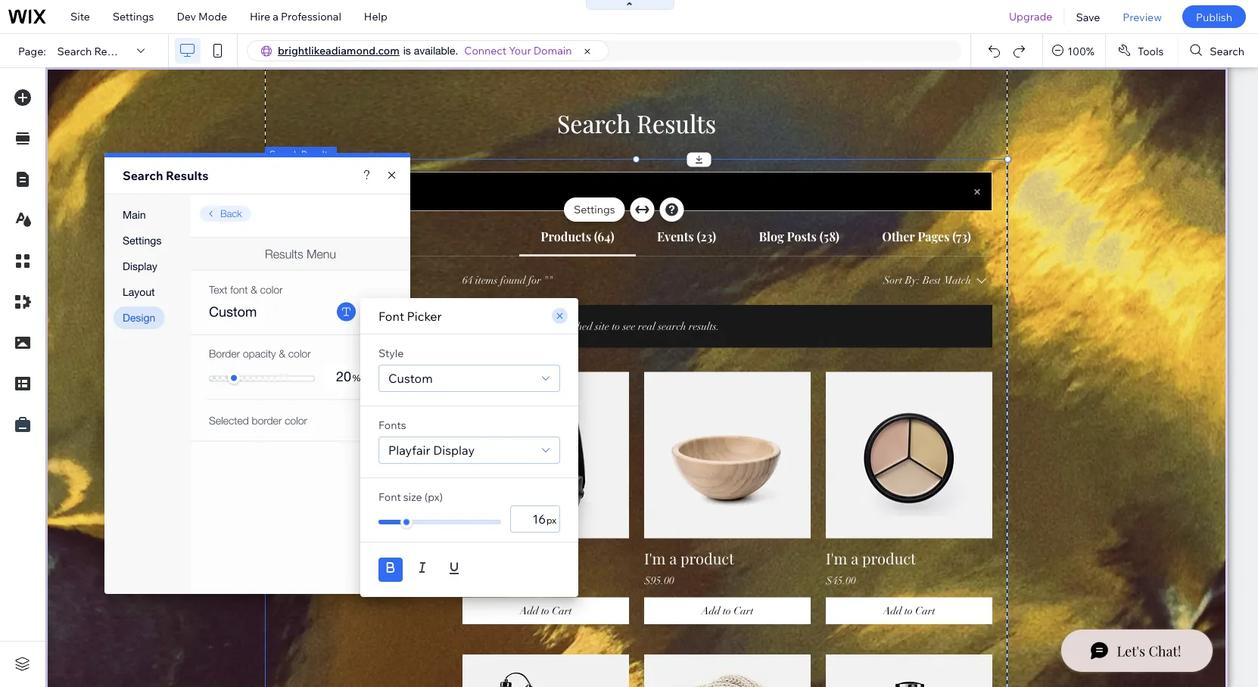 Task type: vqa. For each thing, say whether or not it's contained in the screenshot.
100% BUTTON
yes



Task type: locate. For each thing, give the bounding box(es) containing it.
professional
[[281, 10, 341, 23]]

2 font from the top
[[378, 491, 401, 504]]

None text field
[[510, 506, 560, 533]]

connect
[[464, 44, 507, 57]]

tools
[[1138, 44, 1164, 57]]

100%
[[1068, 44, 1095, 57]]

0 vertical spatial results
[[94, 44, 130, 57]]

is
[[403, 44, 411, 57]]

font
[[378, 308, 404, 324], [378, 491, 401, 504]]

style
[[378, 347, 404, 360]]

0 horizontal spatial results
[[94, 44, 130, 57]]

publish button
[[1182, 5, 1246, 28]]

0 vertical spatial font
[[378, 308, 404, 324]]

tools button
[[1106, 34, 1177, 67]]

save button
[[1065, 0, 1112, 33]]

1 vertical spatial font
[[378, 491, 401, 504]]

font left size
[[378, 491, 401, 504]]

mode
[[198, 10, 227, 23]]

2 vertical spatial results
[[166, 168, 209, 183]]

(px)
[[425, 491, 443, 504]]

a
[[273, 10, 278, 23]]

1 horizontal spatial results
[[166, 168, 209, 183]]

font left picker
[[378, 308, 404, 324]]

search results
[[57, 44, 130, 57], [269, 148, 332, 159], [123, 168, 209, 183]]

results
[[94, 44, 130, 57], [301, 148, 332, 159], [166, 168, 209, 183]]

playfair display
[[388, 443, 475, 458]]

1 font from the top
[[378, 308, 404, 324]]

upgrade
[[1009, 10, 1053, 23]]

search
[[57, 44, 92, 57], [1210, 44, 1244, 57], [269, 148, 299, 159], [123, 168, 163, 183]]

search button
[[1178, 34, 1258, 67]]

font for font picker
[[378, 308, 404, 324]]

display
[[433, 443, 475, 458]]

hire
[[250, 10, 270, 23]]

save
[[1076, 10, 1100, 23]]

dev
[[177, 10, 196, 23]]

1 horizontal spatial settings
[[574, 203, 615, 216]]

font size (px)
[[378, 491, 443, 504]]

2 horizontal spatial results
[[301, 148, 332, 159]]

custom
[[388, 371, 433, 386]]

picker
[[407, 308, 442, 324]]

0 vertical spatial settings
[[113, 10, 154, 23]]

settings
[[113, 10, 154, 23], [574, 203, 615, 216]]

1 vertical spatial search results
[[269, 148, 332, 159]]

0 vertical spatial search results
[[57, 44, 130, 57]]

1 vertical spatial results
[[301, 148, 332, 159]]

available.
[[414, 44, 458, 57]]

site
[[70, 10, 90, 23]]

preview
[[1123, 10, 1162, 23]]

1 vertical spatial settings
[[574, 203, 615, 216]]



Task type: describe. For each thing, give the bounding box(es) containing it.
hire a professional
[[250, 10, 341, 23]]

search inside search button
[[1210, 44, 1244, 57]]

is available. connect your domain
[[403, 44, 572, 57]]

preview button
[[1112, 0, 1173, 33]]

help
[[364, 10, 387, 23]]

brightlikeadiamond.com
[[278, 44, 400, 57]]

playfair
[[388, 443, 430, 458]]

your
[[509, 44, 531, 57]]

size
[[403, 491, 422, 504]]

fonts
[[378, 419, 406, 432]]

publish
[[1196, 10, 1232, 23]]

0 horizontal spatial settings
[[113, 10, 154, 23]]

dev mode
[[177, 10, 227, 23]]

font for font size (px)
[[378, 491, 401, 504]]

font picker
[[378, 308, 442, 324]]

100% button
[[1043, 34, 1105, 67]]

2 vertical spatial search results
[[123, 168, 209, 183]]

domain
[[534, 44, 572, 57]]



